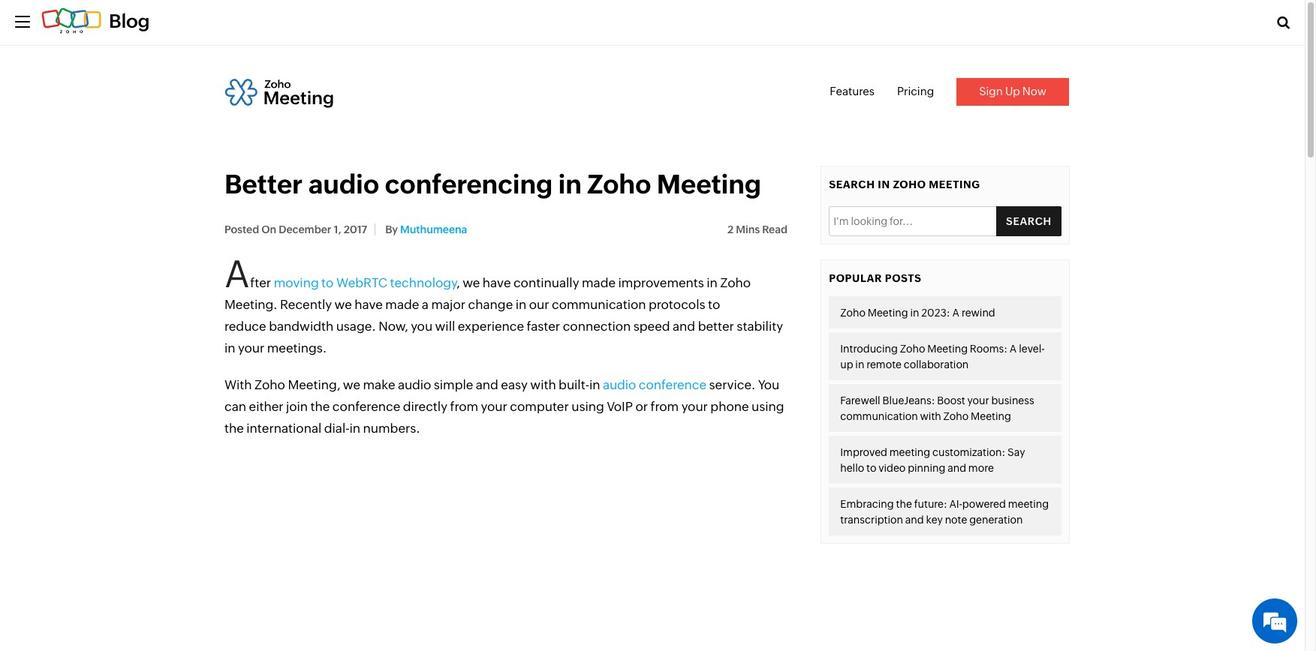 Task type: locate. For each thing, give the bounding box(es) containing it.
protocols
[[649, 297, 705, 312]]

have up change
[[483, 275, 511, 290]]

moving to webrtc technology link
[[274, 275, 457, 290]]

pricing link
[[897, 85, 934, 98]]

voip
[[607, 399, 633, 414]]

have
[[483, 275, 511, 290], [355, 297, 383, 312]]

communication down farewell
[[840, 411, 918, 423]]

faster
[[527, 319, 560, 334]]

to
[[708, 297, 720, 312], [866, 463, 877, 475]]

0 vertical spatial and
[[476, 377, 498, 392]]

using down built-
[[572, 399, 604, 414]]

2 vertical spatial the
[[896, 499, 912, 511]]

1 vertical spatial the
[[224, 421, 244, 436]]

speed
[[634, 319, 670, 334]]

1 horizontal spatial and
[[905, 515, 924, 527]]

join
[[286, 399, 308, 414]]

in
[[558, 169, 582, 199], [878, 178, 890, 190], [707, 275, 718, 290], [516, 297, 526, 312], [910, 307, 919, 319], [224, 341, 235, 356], [855, 359, 864, 371], [589, 377, 600, 392], [350, 421, 360, 436]]

section
[[799, 166, 1092, 545]]

meeting up generation
[[1008, 499, 1049, 511]]

meeting inside improved meeting customization: say hello to video pinning and more
[[890, 447, 930, 459]]

2 from from the left
[[651, 399, 679, 414]]

connection
[[563, 319, 631, 334]]

and left key
[[905, 515, 924, 527]]

the left future:
[[896, 499, 912, 511]]

from down the with zoho meeting, we make audio simple and easy with built-in audio conference
[[450, 399, 478, 414]]

rewind
[[962, 307, 995, 319]]

business
[[991, 395, 1034, 407]]

communication up connection
[[552, 297, 646, 312]]

meeting up pinning
[[890, 447, 930, 459]]

1 vertical spatial with
[[920, 411, 941, 423]]

0 horizontal spatial meeting
[[890, 447, 930, 459]]

communication inside farewell bluejeans: boost your business communication with zoho meeting
[[840, 411, 918, 423]]

with up computer
[[530, 377, 556, 392]]

None submit
[[996, 206, 1061, 236]]

0 vertical spatial made
[[582, 275, 616, 290]]

zoho meeting in 2023: a rewind
[[840, 307, 995, 319]]

0 horizontal spatial and
[[476, 377, 498, 392]]

muthumeena
[[400, 223, 467, 235]]

powered
[[962, 499, 1006, 511]]

moving
[[274, 275, 319, 290]]

with
[[224, 377, 252, 392]]

have down moving to webrtc technology link
[[355, 297, 383, 312]]

1 vertical spatial we
[[335, 297, 352, 312]]

blog banner
[[0, 0, 1305, 46]]

and down "customization:"
[[948, 463, 966, 475]]

1 vertical spatial and
[[948, 463, 966, 475]]

meeting down "business"
[[971, 411, 1011, 423]]

1 vertical spatial have
[[355, 297, 383, 312]]

sign
[[979, 85, 1003, 98]]

and left the easy
[[476, 377, 498, 392]]

meeting down popular posts
[[868, 307, 908, 319]]

0 horizontal spatial communication
[[552, 297, 646, 312]]

conference up or
[[639, 377, 707, 392]]

conference inside service. you can either join the conference directly from your computer using voip or from your phone using the international dial-in numbers.
[[333, 399, 400, 414]]

to up 'and better stability'
[[708, 297, 720, 312]]

pinning
[[908, 463, 946, 475]]

will
[[435, 319, 455, 334]]

popular
[[829, 272, 882, 284]]

made up connection
[[582, 275, 616, 290]]

meeting up 2
[[657, 169, 761, 199]]

1 horizontal spatial using
[[752, 399, 784, 414]]

2 horizontal spatial the
[[896, 499, 912, 511]]

conference
[[639, 377, 707, 392], [333, 399, 400, 414]]

we
[[463, 275, 480, 290], [335, 297, 352, 312], [343, 377, 360, 392]]

with down boost on the right
[[920, 411, 941, 423]]

1 vertical spatial to
[[866, 463, 877, 475]]

your down reduce bandwidth
[[238, 341, 265, 356]]

2 horizontal spatial and
[[948, 463, 966, 475]]

and inside embracing the future: ai-powered meeting transcription and key note generation
[[905, 515, 924, 527]]

a left level-
[[1010, 343, 1017, 355]]

none submit inside section
[[996, 206, 1061, 236]]

1 horizontal spatial have
[[483, 275, 511, 290]]

1 horizontal spatial from
[[651, 399, 679, 414]]

we right ,
[[463, 275, 480, 290]]

zoho inside , we have continually made improvements in zoho meeting. recently we have made a major change in our communication protocols to reduce bandwidth usage. now, you will experience faster connection speed and better stability in your meetings.
[[720, 275, 751, 290]]

0 vertical spatial meeting
[[890, 447, 930, 459]]

key
[[926, 515, 943, 527]]

improved meeting customization: say hello to video pinning and more link
[[829, 436, 1061, 484]]

1 horizontal spatial with
[[920, 411, 941, 423]]

meeting
[[657, 169, 761, 199], [929, 178, 980, 190], [868, 307, 908, 319], [927, 343, 968, 355], [971, 411, 1011, 423]]

farewell bluejeans: boost your business communication with zoho meeting
[[840, 395, 1034, 423]]

communication
[[552, 297, 646, 312], [840, 411, 918, 423]]

after moving to webrtc technology
[[224, 253, 457, 295]]

and
[[476, 377, 498, 392], [948, 463, 966, 475], [905, 515, 924, 527]]

note
[[945, 515, 967, 527]]

zoho
[[587, 169, 651, 199], [893, 178, 926, 190], [720, 275, 751, 290], [840, 307, 866, 319], [900, 343, 925, 355], [255, 377, 285, 392], [944, 411, 969, 423]]

your right boost on the right
[[967, 395, 989, 407]]

1 vertical spatial meeting
[[1008, 499, 1049, 511]]

and for easy
[[476, 377, 498, 392]]

pricing
[[897, 85, 934, 98]]

the down meeting,
[[311, 399, 330, 414]]

we down to webrtc
[[335, 297, 352, 312]]

built-
[[559, 377, 589, 392]]

2 using from the left
[[752, 399, 784, 414]]

or
[[636, 399, 648, 414]]

improved
[[840, 447, 887, 459]]

can
[[224, 399, 246, 414]]

0 vertical spatial a
[[952, 307, 960, 319]]

1 horizontal spatial a
[[1010, 343, 1017, 355]]

1 vertical spatial communication
[[840, 411, 918, 423]]

1 horizontal spatial conference
[[639, 377, 707, 392]]

the
[[311, 399, 330, 414], [224, 421, 244, 436], [896, 499, 912, 511]]

zoho inside farewell bluejeans: boost your business communication with zoho meeting
[[944, 411, 969, 423]]

made left a
[[385, 297, 419, 312]]

a
[[952, 307, 960, 319], [1010, 343, 1017, 355]]

from
[[450, 399, 478, 414], [651, 399, 679, 414]]

audio up the 1,
[[308, 169, 379, 199]]

your left phone
[[681, 399, 708, 414]]

1 horizontal spatial the
[[311, 399, 330, 414]]

a inside introducing zoho meeting rooms: a level- up in remote collaboration
[[1010, 343, 1017, 355]]

to down improved
[[866, 463, 877, 475]]

2 vertical spatial we
[[343, 377, 360, 392]]

0 vertical spatial to
[[708, 297, 720, 312]]

1 vertical spatial conference
[[333, 399, 400, 414]]

we left make
[[343, 377, 360, 392]]

I'm looking for... text field
[[829, 206, 1061, 236]]

0 vertical spatial conference
[[639, 377, 707, 392]]

your
[[238, 341, 265, 356], [967, 395, 989, 407], [481, 399, 507, 414], [681, 399, 708, 414]]

to inside , we have continually made improvements in zoho meeting. recently we have made a major change in our communication protocols to reduce bandwidth usage. now, you will experience faster connection speed and better stability in your meetings.
[[708, 297, 720, 312]]

search in zoho meeting
[[829, 178, 980, 190]]

and for key
[[905, 515, 924, 527]]

your inside farewell bluejeans: boost your business communication with zoho meeting
[[967, 395, 989, 407]]

1 horizontal spatial communication
[[840, 411, 918, 423]]

1 vertical spatial a
[[1010, 343, 1017, 355]]

features
[[830, 85, 875, 98]]

blog link
[[41, 11, 150, 32]]

1 vertical spatial made
[[385, 297, 419, 312]]

0 vertical spatial communication
[[552, 297, 646, 312]]

and inside improved meeting customization: say hello to video pinning and more
[[948, 463, 966, 475]]

muthumeena link
[[400, 223, 467, 235]]

farewell
[[840, 395, 880, 407]]

conferencing
[[385, 169, 553, 199]]

hello
[[840, 463, 864, 475]]

audio up directly
[[398, 377, 431, 392]]

0 vertical spatial with
[[530, 377, 556, 392]]

experience
[[458, 319, 524, 334]]

posted
[[224, 223, 259, 235]]

meeting
[[890, 447, 930, 459], [1008, 499, 1049, 511]]

a
[[422, 297, 429, 312]]

0 horizontal spatial a
[[952, 307, 960, 319]]

1 using from the left
[[572, 399, 604, 414]]

1 horizontal spatial to
[[866, 463, 877, 475]]

the down can
[[224, 421, 244, 436]]

now
[[1022, 85, 1047, 98]]

a right 2023:
[[952, 307, 960, 319]]

meeting up collaboration
[[927, 343, 968, 355]]

from right or
[[651, 399, 679, 414]]

0 horizontal spatial using
[[572, 399, 604, 414]]

computer
[[510, 399, 569, 414]]

with
[[530, 377, 556, 392], [920, 411, 941, 423]]

in inside introducing zoho meeting rooms: a level- up in remote collaboration
[[855, 359, 864, 371]]

0 horizontal spatial conference
[[333, 399, 400, 414]]

conference down make
[[333, 399, 400, 414]]

2 mins read
[[728, 223, 788, 235]]

your inside , we have continually made improvements in zoho meeting. recently we have made a major change in our communication protocols to reduce bandwidth usage. now, you will experience faster connection speed and better stability in your meetings.
[[238, 341, 265, 356]]

2 vertical spatial and
[[905, 515, 924, 527]]

audio up voip
[[603, 377, 636, 392]]

using down you
[[752, 399, 784, 414]]

read
[[762, 223, 788, 235]]

either
[[249, 399, 283, 414]]

level-
[[1019, 343, 1045, 355]]

blog
[[109, 11, 150, 32]]

0 horizontal spatial have
[[355, 297, 383, 312]]

0 horizontal spatial from
[[450, 399, 478, 414]]

audio conference link
[[603, 377, 707, 392]]

transcription
[[840, 515, 903, 527]]

embracing the future: ai-powered meeting transcription and key note generation link
[[829, 488, 1061, 536]]

using
[[572, 399, 604, 414], [752, 399, 784, 414]]

up
[[840, 359, 853, 371]]

1 horizontal spatial made
[[582, 275, 616, 290]]

simple
[[434, 377, 473, 392]]

0 horizontal spatial to
[[708, 297, 720, 312]]

1 horizontal spatial meeting
[[1008, 499, 1049, 511]]



Task type: describe. For each thing, give the bounding box(es) containing it.
0 vertical spatial the
[[311, 399, 330, 414]]

the inside embracing the future: ai-powered meeting transcription and key note generation
[[896, 499, 912, 511]]

our
[[529, 297, 549, 312]]

sign up now
[[979, 85, 1047, 98]]

technology
[[390, 275, 457, 290]]

meetings.
[[267, 341, 327, 356]]

more
[[968, 463, 994, 475]]

mins
[[736, 223, 760, 235]]

better
[[224, 169, 303, 199]]

now,
[[379, 319, 408, 334]]

rooms:
[[970, 343, 1008, 355]]

recently
[[280, 297, 332, 312]]

reduce bandwidth
[[224, 319, 334, 334]]

remote
[[867, 359, 902, 371]]

generation
[[970, 515, 1023, 527]]

improvements
[[618, 275, 704, 290]]

phone
[[711, 399, 749, 414]]

you
[[758, 377, 780, 392]]

your down the easy
[[481, 399, 507, 414]]

say
[[1008, 447, 1025, 459]]

,
[[457, 275, 460, 290]]

meeting up i'm looking for... "text field"
[[929, 178, 980, 190]]

section containing search in zoho meeting
[[799, 166, 1092, 545]]

easy
[[501, 377, 528, 392]]

2 horizontal spatial audio
[[603, 377, 636, 392]]

0 horizontal spatial made
[[385, 297, 419, 312]]

posted on december 1, 2017
[[224, 223, 367, 235]]

after
[[224, 253, 271, 295]]

0 horizontal spatial audio
[[308, 169, 379, 199]]

2023:
[[921, 307, 950, 319]]

ai-
[[949, 499, 962, 511]]

a for 2023:
[[952, 307, 960, 319]]

0 horizontal spatial with
[[530, 377, 556, 392]]

introducing zoho meeting rooms: a level- up in remote collaboration link
[[829, 333, 1061, 381]]

collaboration
[[904, 359, 969, 371]]

with inside farewell bluejeans: boost your business communication with zoho meeting
[[920, 411, 941, 423]]

improved meeting customization: say hello to video pinning and more
[[840, 447, 1025, 475]]

make
[[363, 377, 395, 392]]

international
[[246, 421, 322, 436]]

farewell bluejeans: boost your business communication with zoho meeting link
[[829, 385, 1061, 433]]

video
[[879, 463, 906, 475]]

and better stability
[[673, 319, 783, 334]]

service.
[[709, 377, 756, 392]]

a for rooms:
[[1010, 343, 1017, 355]]

, we have continually made improvements in zoho meeting. recently we have made a major change in our communication protocols to reduce bandwidth usage. now, you will experience faster connection speed and better stability in your meetings.
[[224, 275, 783, 356]]

bluejeans:
[[883, 395, 935, 407]]

posts
[[885, 272, 922, 284]]

customization:
[[933, 447, 1006, 459]]

sign up now link
[[957, 78, 1069, 105]]

communication inside , we have continually made improvements in zoho meeting. recently we have made a major change in our communication protocols to reduce bandwidth usage. now, you will experience faster connection speed and better stability in your meetings.
[[552, 297, 646, 312]]

search
[[829, 178, 875, 190]]

service. you can either join the conference directly from your computer using voip or from your phone using the international dial-in numbers.
[[224, 377, 784, 436]]

up
[[1005, 85, 1020, 98]]

popular posts
[[829, 272, 922, 284]]

boost
[[937, 395, 965, 407]]

meeting inside farewell bluejeans: boost your business communication with zoho meeting
[[971, 411, 1011, 423]]

0 horizontal spatial the
[[224, 421, 244, 436]]

usage.
[[336, 319, 376, 334]]

0 vertical spatial have
[[483, 275, 511, 290]]

meeting inside introducing zoho meeting rooms: a level- up in remote collaboration
[[927, 343, 968, 355]]

meeting.
[[224, 297, 277, 312]]

with zoho meeting, we make audio simple and easy with built-in audio conference
[[224, 377, 707, 392]]

zoho meeting in 2023: a rewind link
[[829, 297, 1061, 329]]

better audio conferencing in zoho meeting
[[224, 169, 761, 199]]

introducing zoho meeting rooms: a level- up in remote collaboration
[[840, 343, 1045, 371]]

0 vertical spatial we
[[463, 275, 480, 290]]

continually
[[513, 275, 579, 290]]

meeting,
[[288, 377, 340, 392]]

you
[[411, 319, 433, 334]]

by muthumeena
[[383, 223, 467, 235]]

search image
[[1277, 16, 1290, 29]]

future:
[[914, 499, 947, 511]]

1 horizontal spatial audio
[[398, 377, 431, 392]]

meeting inside embracing the future: ai-powered meeting transcription and key note generation
[[1008, 499, 1049, 511]]

to inside improved meeting customization: say hello to video pinning and more
[[866, 463, 877, 475]]

zoho inside introducing zoho meeting rooms: a level- up in remote collaboration
[[900, 343, 925, 355]]

introducing
[[840, 343, 898, 355]]

1 from from the left
[[450, 399, 478, 414]]

major
[[431, 297, 466, 312]]

1,
[[334, 223, 341, 235]]

2017
[[344, 223, 367, 235]]

numbers.
[[363, 421, 420, 436]]

to webrtc
[[321, 275, 388, 290]]

embracing the future: ai-powered meeting transcription and key note generation
[[840, 499, 1049, 527]]

by
[[385, 223, 398, 235]]

in inside service. you can either join the conference directly from your computer using voip or from your phone using the international dial-in numbers.
[[350, 421, 360, 436]]

features link
[[830, 85, 875, 98]]

directly
[[403, 399, 448, 414]]



Task type: vqa. For each thing, say whether or not it's contained in the screenshot.
A within Introducing Zoho Meeting Rooms: A level- up in remote collaboration
yes



